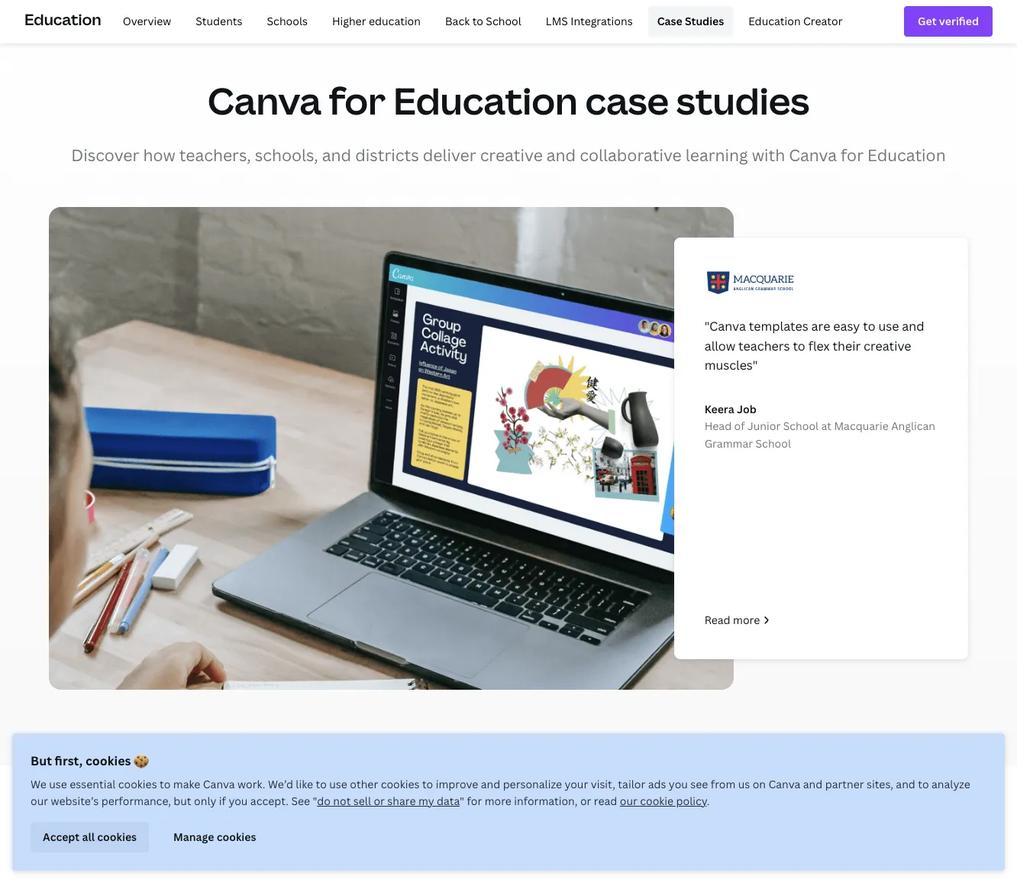 Task type: vqa. For each thing, say whether or not it's contained in the screenshot.
overview link
yes



Task type: locate. For each thing, give the bounding box(es) containing it.
data
[[437, 794, 460, 808]]

2 horizontal spatial use
[[879, 318, 900, 335]]

school down "junior"
[[756, 436, 792, 451]]

manage cookies button
[[161, 822, 269, 853]]

studies
[[685, 14, 725, 28]]

education inside menu bar
[[749, 14, 801, 28]]

and inside '"canva templates are easy to use and allow teachers to flex their creative muscles"'
[[903, 318, 925, 335]]

studies
[[677, 76, 810, 125]]

"
[[313, 794, 317, 808], [460, 794, 465, 808]]

school
[[486, 14, 522, 28], [784, 419, 819, 434], [756, 436, 792, 451]]

1 horizontal spatial for
[[467, 794, 482, 808]]

menu bar
[[108, 6, 852, 37]]

learning
[[686, 145, 749, 166]]

1 horizontal spatial creative
[[864, 338, 912, 354]]

and right "easy"
[[903, 318, 925, 335]]

it
[[408, 839, 426, 872]]

information,
[[514, 794, 578, 808]]

use
[[879, 318, 900, 335], [49, 777, 67, 792], [330, 777, 348, 792]]

schools link
[[258, 6, 317, 37]]

to left analyze
[[919, 777, 930, 792]]

0 vertical spatial school
[[486, 14, 522, 28]]

and right schools,
[[322, 145, 352, 166]]

personalize
[[503, 777, 562, 792]]

canva
[[208, 76, 322, 125], [790, 145, 838, 166], [203, 777, 235, 792], [769, 777, 801, 792]]

canva up schools,
[[208, 76, 322, 125]]

creative
[[480, 145, 543, 166], [864, 338, 912, 354]]

back to school link
[[436, 6, 531, 37]]

our down tailor
[[620, 794, 638, 808]]

case
[[658, 14, 683, 28]]

canva up if
[[203, 777, 235, 792]]

higher
[[332, 14, 366, 28]]

schools,
[[255, 145, 318, 166]]

more right read
[[734, 613, 761, 627]]

canva right the 'on'
[[769, 777, 801, 792]]

school inside the back to school link
[[486, 14, 522, 28]]

and left collaborative
[[547, 145, 576, 166]]

manage cookies
[[173, 830, 256, 844]]

and up do not sell or share my data " for more information, or read our cookie policy .
[[481, 777, 501, 792]]

creative inside '"canva templates are easy to use and allow teachers to flex their creative muscles"'
[[864, 338, 912, 354]]

read
[[705, 613, 731, 627]]

first,
[[55, 753, 83, 770]]

0 horizontal spatial our
[[31, 794, 48, 808]]

not
[[333, 794, 351, 808]]

education creator
[[749, 14, 843, 28]]

creative down canva for education case studies
[[480, 145, 543, 166]]

to right like
[[316, 777, 327, 792]]

1 vertical spatial more
[[485, 794, 512, 808]]

accept
[[43, 830, 80, 844]]

on
[[753, 777, 766, 792]]

0 horizontal spatial for
[[329, 76, 386, 125]]

0 horizontal spatial you
[[229, 794, 248, 808]]

their
[[833, 338, 861, 354]]

grammar
[[705, 436, 754, 451]]

see
[[292, 794, 310, 808]]

from left us
[[711, 777, 736, 792]]

0 horizontal spatial more
[[485, 794, 512, 808]]

education
[[24, 9, 101, 30], [749, 14, 801, 28], [394, 76, 578, 125], [868, 145, 947, 166]]

or
[[374, 794, 385, 808], [581, 794, 592, 808]]

are
[[812, 318, 831, 335]]

🍪
[[134, 753, 149, 770]]

0 vertical spatial for
[[329, 76, 386, 125]]

use right we
[[49, 777, 67, 792]]

to right back
[[473, 14, 484, 28]]

creative right "their"
[[864, 338, 912, 354]]

1 horizontal spatial from
[[711, 777, 736, 792]]

2 vertical spatial for
[[467, 794, 482, 808]]

we use essential cookies to make canva work. we'd like to use other cookies to improve and personalize your visit, tailor ads you see from us on canva and partner sites, and to analyze our website's performance, but only if you accept. see "
[[31, 777, 971, 808]]

more down personalize
[[485, 794, 512, 808]]

1 horizontal spatial use
[[330, 777, 348, 792]]

use right "easy"
[[879, 318, 900, 335]]

macquarie
[[835, 419, 889, 434]]

but first, cookies 🍪
[[31, 753, 149, 770]]

from
[[711, 777, 736, 792], [431, 839, 492, 872]]

keera
[[705, 402, 735, 416]]

collaborative
[[580, 145, 682, 166]]

0 horizontal spatial "
[[313, 794, 317, 808]]

of
[[735, 419, 746, 434]]

2 " from the left
[[460, 794, 465, 808]]

school right back
[[486, 14, 522, 28]]

1 horizontal spatial or
[[581, 794, 592, 808]]

other
[[350, 777, 378, 792]]

sell
[[354, 794, 371, 808]]

our down we
[[31, 794, 48, 808]]

menu bar inside education element
[[108, 6, 852, 37]]

1 vertical spatial for
[[841, 145, 864, 166]]

teachers
[[739, 338, 791, 354]]

accept all cookies
[[43, 830, 137, 844]]

cookies right all
[[97, 830, 137, 844]]

1 horizontal spatial "
[[460, 794, 465, 808]]

see
[[691, 777, 709, 792]]

0 vertical spatial from
[[711, 777, 736, 792]]

2 or from the left
[[581, 794, 592, 808]]

cookies up performance,
[[118, 777, 157, 792]]

use up not
[[330, 777, 348, 792]]

sites,
[[867, 777, 894, 792]]

share
[[388, 794, 416, 808]]

and
[[322, 145, 352, 166], [547, 145, 576, 166], [903, 318, 925, 335], [481, 777, 501, 792], [804, 777, 823, 792], [897, 777, 916, 792]]

our down do not sell or share my data " for more information, or read our cookie policy .
[[497, 839, 539, 872]]

canva for education case studies
[[208, 76, 810, 125]]

do
[[317, 794, 331, 808]]

0 horizontal spatial creative
[[480, 145, 543, 166]]

" right the see
[[313, 794, 317, 808]]

discover
[[71, 145, 139, 166]]

or right sell
[[374, 794, 385, 808]]

you left see
[[669, 777, 688, 792]]

from right "it" on the left bottom
[[431, 839, 492, 872]]

our cookie policy link
[[620, 794, 707, 808]]

school left at on the right
[[784, 419, 819, 434]]

.
[[707, 794, 710, 808]]

1 " from the left
[[313, 794, 317, 808]]

" down 'improve'
[[460, 794, 465, 808]]

or down your
[[581, 794, 592, 808]]

case studies link
[[648, 6, 734, 37]]

0 vertical spatial more
[[734, 613, 761, 627]]

ads
[[649, 777, 667, 792]]

read more link
[[705, 612, 938, 629]]

head
[[705, 419, 732, 434]]

essential
[[70, 777, 116, 792]]

menu bar containing overview
[[108, 6, 852, 37]]

visit,
[[591, 777, 616, 792]]

0 horizontal spatial or
[[374, 794, 385, 808]]

job
[[737, 402, 757, 416]]

2 horizontal spatial for
[[841, 145, 864, 166]]

use inside '"canva templates are easy to use and allow teachers to flex their creative muscles"'
[[879, 318, 900, 335]]

0 horizontal spatial from
[[431, 839, 492, 872]]

you
[[669, 777, 688, 792], [229, 794, 248, 808]]

you right if
[[229, 794, 248, 808]]

lms
[[546, 14, 568, 28]]

1 horizontal spatial more
[[734, 613, 761, 627]]

do not sell or share my data link
[[317, 794, 460, 808]]

overview link
[[114, 6, 180, 37]]

for
[[329, 76, 386, 125], [841, 145, 864, 166], [467, 794, 482, 808]]

but
[[31, 753, 52, 770]]

read more
[[705, 613, 761, 627]]

to
[[473, 14, 484, 28], [864, 318, 876, 335], [793, 338, 806, 354], [160, 777, 171, 792], [316, 777, 327, 792], [423, 777, 433, 792], [919, 777, 930, 792]]

1 vertical spatial creative
[[864, 338, 912, 354]]

lms integrations link
[[537, 6, 642, 37]]

0 vertical spatial you
[[669, 777, 688, 792]]



Task type: describe. For each thing, give the bounding box(es) containing it.
hear
[[343, 839, 403, 872]]

2 horizontal spatial our
[[620, 794, 638, 808]]

to left flex
[[793, 338, 806, 354]]

higher education link
[[323, 6, 430, 37]]

to left make
[[160, 777, 171, 792]]

performance,
[[101, 794, 171, 808]]

accept all cookies button
[[31, 822, 149, 853]]

make
[[173, 777, 200, 792]]

to inside menu bar
[[473, 14, 484, 28]]

and left partner
[[804, 777, 823, 792]]

junior
[[748, 419, 781, 434]]

partner
[[826, 777, 865, 792]]

" inside we use essential cookies to make canva work. we'd like to use other cookies to improve and personalize your visit, tailor ads you see from us on canva and partner sites, and to analyze our website's performance, but only if you accept. see "
[[313, 794, 317, 808]]

1 vertical spatial school
[[784, 419, 819, 434]]

all
[[82, 830, 95, 844]]

read
[[594, 794, 618, 808]]

your
[[565, 777, 589, 792]]

with
[[752, 145, 786, 166]]

us
[[739, 777, 751, 792]]

get verified image
[[919, 13, 980, 30]]

customers
[[544, 839, 675, 872]]

overview
[[123, 14, 171, 28]]

higher education
[[332, 14, 421, 28]]

creator
[[804, 14, 843, 28]]

1 vertical spatial from
[[431, 839, 492, 872]]

templates
[[750, 318, 809, 335]]

back
[[445, 14, 470, 28]]

"canva templates are easy to use and allow teachers to flex their creative muscles"
[[705, 318, 925, 374]]

1 horizontal spatial you
[[669, 777, 688, 792]]

hear it from our customers
[[343, 839, 675, 872]]

flex
[[809, 338, 830, 354]]

0 vertical spatial creative
[[480, 145, 543, 166]]

only
[[194, 794, 217, 808]]

allow
[[705, 338, 736, 354]]

and right sites,
[[897, 777, 916, 792]]

my
[[419, 794, 435, 808]]

education
[[369, 14, 421, 28]]

"canva
[[705, 318, 747, 335]]

easy
[[834, 318, 861, 335]]

0 horizontal spatial use
[[49, 777, 67, 792]]

integrations
[[571, 14, 633, 28]]

policy
[[677, 794, 707, 808]]

teachers,
[[179, 145, 251, 166]]

do not sell or share my data " for more information, or read our cookie policy .
[[317, 794, 710, 808]]

2 vertical spatial school
[[756, 436, 792, 451]]

work.
[[238, 777, 266, 792]]

like
[[296, 777, 313, 792]]

anglican
[[892, 419, 936, 434]]

1 horizontal spatial our
[[497, 839, 539, 872]]

analyze
[[932, 777, 971, 792]]

education element
[[24, 0, 993, 43]]

at
[[822, 419, 832, 434]]

case
[[586, 76, 669, 125]]

muscles"
[[705, 357, 758, 374]]

to right "easy"
[[864, 318, 876, 335]]

accept.
[[251, 794, 289, 808]]

deliver
[[423, 145, 477, 166]]

our inside we use essential cookies to make canva work. we'd like to use other cookies to improve and personalize your visit, tailor ads you see from us on canva and partner sites, and to analyze our website's performance, but only if you accept. see "
[[31, 794, 48, 808]]

if
[[219, 794, 226, 808]]

1 vertical spatial you
[[229, 794, 248, 808]]

manage
[[173, 830, 214, 844]]

website's
[[51, 794, 99, 808]]

cookies down if
[[217, 830, 256, 844]]

but
[[174, 794, 192, 808]]

1 or from the left
[[374, 794, 385, 808]]

canva right with
[[790, 145, 838, 166]]

from inside we use essential cookies to make canva work. we'd like to use other cookies to improve and personalize your visit, tailor ads you see from us on canva and partner sites, and to analyze our website's performance, but only if you accept. see "
[[711, 777, 736, 792]]

tailor
[[618, 777, 646, 792]]

keera job head of junior school at macquarie anglican grammar school
[[705, 402, 936, 451]]

we'd
[[268, 777, 293, 792]]

students
[[196, 14, 243, 28]]

cookie
[[641, 794, 674, 808]]

cookies up essential
[[86, 753, 131, 770]]

schools
[[267, 14, 308, 28]]

how
[[143, 145, 176, 166]]

lms integrations
[[546, 14, 633, 28]]

education creator link
[[740, 6, 852, 37]]

to up the my
[[423, 777, 433, 792]]

cookies up share
[[381, 777, 420, 792]]

students link
[[187, 6, 252, 37]]

we
[[31, 777, 47, 792]]



